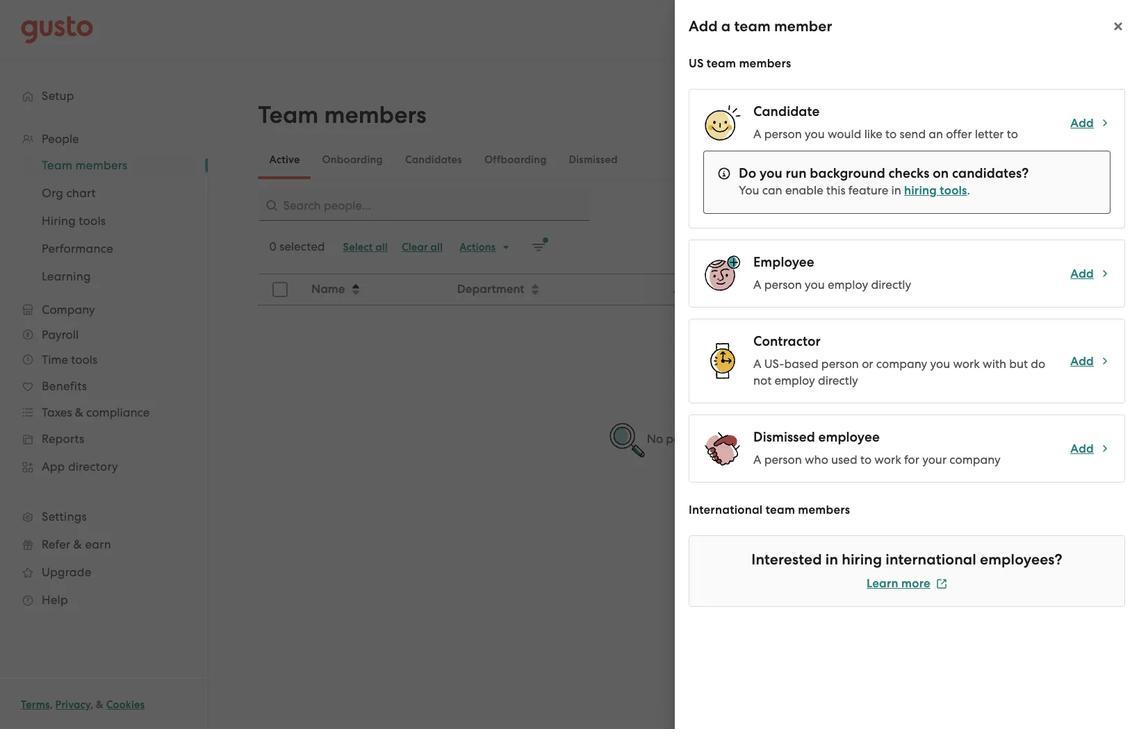 Task type: describe. For each thing, give the bounding box(es) containing it.
1 vertical spatial hiring
[[842, 551, 882, 569]]

employee
[[753, 254, 814, 270]]

add button for contractor
[[1071, 353, 1111, 370]]

international
[[886, 551, 976, 569]]

tools
[[940, 183, 967, 198]]

active button
[[258, 143, 311, 177]]

learn more link
[[867, 577, 947, 591]]

do you run background checks on candidates?
[[739, 165, 1029, 181]]

candidates?
[[952, 165, 1029, 181]]

run
[[786, 165, 807, 181]]

international team members
[[689, 503, 850, 518]]

interested
[[752, 551, 822, 569]]

your
[[922, 453, 947, 467]]

in inside 'you can enable this feature in hiring tools .'
[[891, 183, 901, 197]]

offboarding
[[484, 154, 547, 166]]

add a team member inside add a team member drawer dialog
[[689, 17, 832, 35]]

account menu element
[[871, 0, 1118, 59]]

you can enable this feature in hiring tools .
[[739, 183, 970, 198]]

checks
[[889, 165, 930, 181]]

add for employee
[[1071, 267, 1094, 281]]

international
[[689, 503, 763, 518]]

us-
[[764, 357, 784, 371]]

like
[[864, 127, 883, 141]]

clear
[[402, 241, 428, 254]]

add button for dismissed employee
[[1071, 441, 1111, 458]]

enable
[[785, 183, 824, 197]]

member inside add a team member drawer dialog
[[774, 17, 832, 35]]

terms link
[[21, 699, 50, 712]]

employee
[[818, 430, 880, 446]]

cookies button
[[106, 697, 145, 714]]

0 horizontal spatial to
[[860, 453, 872, 467]]

department
[[457, 282, 525, 297]]

add inside button
[[956, 111, 980, 125]]

but
[[1009, 357, 1028, 371]]

employ inside a us-based person or company you work with but do not employ directly
[[775, 374, 815, 388]]

1 vertical spatial company
[[950, 453, 1001, 467]]

a for employee
[[753, 278, 761, 292]]

do
[[1031, 357, 1045, 371]]

employment type
[[808, 282, 905, 297]]

team members tab list
[[258, 140, 1089, 179]]

select all button
[[336, 236, 395, 259]]

all for select all
[[375, 241, 388, 254]]

can
[[762, 183, 782, 197]]

interested in hiring international employees?
[[752, 551, 1062, 569]]

offer
[[946, 127, 972, 141]]

you down employee
[[805, 278, 825, 292]]

person inside a us-based person or company you work with but do not employ directly
[[821, 357, 859, 371]]

2 , from the left
[[90, 699, 93, 712]]

learn more
[[867, 577, 931, 591]]

1 horizontal spatial directly
[[871, 278, 911, 292]]

a person who used to work for your company
[[753, 453, 1001, 467]]

or
[[862, 357, 873, 371]]

cookies
[[106, 699, 145, 712]]

0 selected
[[269, 240, 325, 254]]

dismissed employee
[[753, 430, 880, 446]]

not
[[753, 374, 772, 388]]

candidate
[[753, 104, 820, 120]]

1 vertical spatial work
[[875, 453, 901, 467]]

us team members
[[689, 56, 791, 71]]

do you run background checks on candidates? alert
[[703, 151, 1111, 214]]

privacy link
[[55, 699, 90, 712]]

you inside alert
[[760, 165, 783, 181]]

candidates
[[405, 154, 462, 166]]

name
[[312, 282, 345, 297]]

a for candidate
[[753, 127, 761, 141]]

people
[[666, 432, 704, 446]]

new notifications image
[[532, 240, 546, 254]]

dismissed for dismissed
[[569, 154, 618, 166]]

us
[[689, 56, 704, 71]]

onboarding button
[[311, 143, 394, 177]]

add a team member button
[[940, 101, 1089, 135]]

terms
[[21, 699, 50, 712]]

a for dismissed employee
[[753, 453, 761, 467]]

candidates button
[[394, 143, 473, 177]]

with
[[983, 357, 1006, 371]]

send
[[900, 127, 926, 141]]

no people found
[[647, 432, 740, 446]]

more
[[902, 577, 931, 591]]

on
[[933, 165, 949, 181]]

0 horizontal spatial members
[[324, 101, 426, 129]]

members for international team members
[[798, 503, 850, 518]]

a inside dialog
[[721, 17, 731, 35]]

team up us team members
[[734, 17, 771, 35]]



Task type: locate. For each thing, give the bounding box(es) containing it.
a up us team members
[[721, 17, 731, 35]]

,
[[50, 699, 53, 712], [90, 699, 93, 712]]

add a team member up letter
[[956, 111, 1073, 125]]

learn
[[867, 577, 899, 591]]

1 horizontal spatial hiring
[[904, 183, 937, 198]]

0 vertical spatial add a team member
[[689, 17, 832, 35]]

a person you employ directly
[[753, 278, 911, 292]]

used
[[831, 453, 857, 467]]

would
[[828, 127, 861, 141]]

members up candidate at the top right
[[739, 56, 791, 71]]

0
[[269, 240, 276, 254]]

a
[[721, 17, 731, 35], [983, 111, 990, 125]]

you left with
[[930, 357, 950, 371]]

company right or
[[876, 357, 927, 371]]

a
[[753, 127, 761, 141], [753, 278, 761, 292], [753, 357, 761, 371], [753, 453, 761, 467]]

clear all
[[402, 241, 443, 254]]

all inside the clear all button
[[431, 241, 443, 254]]

employees?
[[980, 551, 1062, 569]]

0 horizontal spatial in
[[826, 551, 838, 569]]

a left us- at right
[[753, 357, 761, 371]]

0 horizontal spatial work
[[875, 453, 901, 467]]

add
[[689, 17, 718, 35], [956, 111, 980, 125], [1071, 116, 1094, 130], [1071, 267, 1094, 281], [1071, 354, 1094, 369], [1071, 442, 1094, 456]]

1 a from the top
[[753, 127, 761, 141]]

a inside button
[[983, 111, 990, 125]]

1 vertical spatial a
[[983, 111, 990, 125]]

2 a from the top
[[753, 278, 761, 292]]

you inside a us-based person or company you work with but do not employ directly
[[930, 357, 950, 371]]

you
[[739, 183, 759, 197]]

team up interested on the bottom right of page
[[766, 503, 795, 518]]

person left or
[[821, 357, 859, 371]]

employ down the based
[[775, 374, 815, 388]]

company right your
[[950, 453, 1001, 467]]

person for candidate
[[764, 127, 802, 141]]

all
[[375, 241, 388, 254], [431, 241, 443, 254]]

no
[[647, 432, 663, 446]]

.
[[967, 183, 970, 197]]

onboarding
[[322, 154, 383, 166]]

1 horizontal spatial add a team member
[[956, 111, 1073, 125]]

team
[[734, 17, 771, 35], [707, 56, 736, 71], [993, 111, 1023, 125], [766, 503, 795, 518]]

employment
[[808, 282, 877, 297]]

team right 'us'
[[707, 56, 736, 71]]

1 horizontal spatial member
[[1026, 111, 1073, 125]]

dismissed for dismissed employee
[[753, 430, 815, 446]]

to
[[885, 127, 897, 141], [1007, 127, 1018, 141], [860, 453, 872, 467]]

2 add button from the top
[[1071, 266, 1111, 283]]

new notifications image
[[532, 240, 546, 254]]

all right clear
[[431, 241, 443, 254]]

, left 'privacy' link
[[50, 699, 53, 712]]

0 horizontal spatial member
[[774, 17, 832, 35]]

1 add button from the top
[[1071, 115, 1111, 132]]

0 vertical spatial work
[[953, 357, 980, 371]]

hiring inside do you run background checks on candidates? alert
[[904, 183, 937, 198]]

team inside add a team member button
[[993, 111, 1023, 125]]

member inside add a team member button
[[1026, 111, 1073, 125]]

a person you would like to send an offer letter to
[[753, 127, 1018, 141]]

you up can
[[760, 165, 783, 181]]

, left &
[[90, 699, 93, 712]]

clear all button
[[395, 236, 450, 259]]

for
[[904, 453, 919, 467]]

you left would
[[805, 127, 825, 141]]

1 horizontal spatial ,
[[90, 699, 93, 712]]

1 vertical spatial directly
[[818, 374, 858, 388]]

2 horizontal spatial to
[[1007, 127, 1018, 141]]

a down candidate at the top right
[[753, 127, 761, 141]]

hiring
[[904, 183, 937, 198], [842, 551, 882, 569]]

0 horizontal spatial directly
[[818, 374, 858, 388]]

a down employee
[[753, 278, 761, 292]]

all right select
[[375, 241, 388, 254]]

add a team member
[[689, 17, 832, 35], [956, 111, 1073, 125]]

directly
[[871, 278, 911, 292], [818, 374, 858, 388]]

person down employee
[[764, 278, 802, 292]]

1 vertical spatial members
[[324, 101, 426, 129]]

0 horizontal spatial employ
[[775, 374, 815, 388]]

1 vertical spatial employ
[[775, 374, 815, 388]]

Select all rows on this page checkbox
[[265, 275, 296, 305]]

select
[[343, 241, 373, 254]]

1 horizontal spatial in
[[891, 183, 901, 197]]

1 vertical spatial in
[[826, 551, 838, 569]]

directly inside a us-based person or company you work with but do not employ directly
[[818, 374, 858, 388]]

1 horizontal spatial employ
[[828, 278, 868, 292]]

2 vertical spatial members
[[798, 503, 850, 518]]

0 horizontal spatial dismissed
[[569, 154, 618, 166]]

do
[[739, 165, 756, 181]]

1 vertical spatial add a team member
[[956, 111, 1073, 125]]

add a team member drawer dialog
[[675, 0, 1139, 730]]

team
[[258, 101, 319, 129]]

add button
[[1071, 115, 1111, 132], [1071, 266, 1111, 283], [1071, 353, 1111, 370], [1071, 441, 1111, 458]]

a inside a us-based person or company you work with but do not employ directly
[[753, 357, 761, 371]]

person for employee
[[764, 278, 802, 292]]

to right like
[[885, 127, 897, 141]]

home image
[[21, 16, 93, 43]]

opens in a new tab image
[[936, 579, 947, 590]]

work left with
[[953, 357, 980, 371]]

a up international team members
[[753, 453, 761, 467]]

1 horizontal spatial all
[[431, 241, 443, 254]]

1 horizontal spatial company
[[950, 453, 1001, 467]]

who
[[805, 453, 828, 467]]

in
[[891, 183, 901, 197], [826, 551, 838, 569]]

to right used
[[860, 453, 872, 467]]

letter
[[975, 127, 1004, 141]]

a us-based person or company you work with but do not employ directly
[[753, 357, 1045, 388]]

1 horizontal spatial members
[[739, 56, 791, 71]]

0 vertical spatial a
[[721, 17, 731, 35]]

offboarding button
[[473, 143, 558, 177]]

add for dismissed employee
[[1071, 442, 1094, 456]]

0 horizontal spatial add a team member
[[689, 17, 832, 35]]

0 vertical spatial hiring
[[904, 183, 937, 198]]

an
[[929, 127, 943, 141]]

add button for employee
[[1071, 266, 1111, 283]]

department button
[[449, 275, 665, 304]]

select all
[[343, 241, 388, 254]]

1 vertical spatial member
[[1026, 111, 1073, 125]]

employ left the type
[[828, 278, 868, 292]]

0 horizontal spatial all
[[375, 241, 388, 254]]

1 horizontal spatial a
[[983, 111, 990, 125]]

add for contractor
[[1071, 354, 1094, 369]]

2 horizontal spatial members
[[798, 503, 850, 518]]

found
[[707, 432, 740, 446]]

work
[[953, 357, 980, 371], [875, 453, 901, 467]]

1 , from the left
[[50, 699, 53, 712]]

employment type button
[[800, 275, 1078, 304]]

1 all from the left
[[375, 241, 388, 254]]

active
[[269, 154, 300, 166]]

dismissed inside add a team member drawer dialog
[[753, 430, 815, 446]]

hiring up learn
[[842, 551, 882, 569]]

you
[[805, 127, 825, 141], [760, 165, 783, 181], [805, 278, 825, 292], [930, 357, 950, 371]]

based
[[784, 357, 819, 371]]

4 add button from the top
[[1071, 441, 1111, 458]]

company
[[876, 357, 927, 371], [950, 453, 1001, 467]]

this
[[826, 183, 846, 197]]

0 horizontal spatial company
[[876, 357, 927, 371]]

in down the do you run background checks on candidates?
[[891, 183, 901, 197]]

to right letter
[[1007, 127, 1018, 141]]

0 vertical spatial dismissed
[[569, 154, 618, 166]]

dismissed
[[569, 154, 618, 166], [753, 430, 815, 446]]

0 horizontal spatial hiring
[[842, 551, 882, 569]]

4 a from the top
[[753, 453, 761, 467]]

members up onboarding
[[324, 101, 426, 129]]

person down candidate at the top right
[[764, 127, 802, 141]]

type
[[880, 282, 905, 297]]

terms , privacy , & cookies
[[21, 699, 145, 712]]

members for us team members
[[739, 56, 791, 71]]

3 a from the top
[[753, 357, 761, 371]]

hiring down checks
[[904, 183, 937, 198]]

0 vertical spatial directly
[[871, 278, 911, 292]]

contractor
[[753, 334, 821, 350]]

0 vertical spatial member
[[774, 17, 832, 35]]

add a team member up us team members
[[689, 17, 832, 35]]

person left who
[[764, 453, 802, 467]]

2 all from the left
[[431, 241, 443, 254]]

0 vertical spatial in
[[891, 183, 901, 197]]

0 horizontal spatial a
[[721, 17, 731, 35]]

team members
[[258, 101, 426, 129]]

hiring tools link
[[904, 183, 967, 198]]

employ
[[828, 278, 868, 292], [775, 374, 815, 388]]

0 horizontal spatial ,
[[50, 699, 53, 712]]

team up letter
[[993, 111, 1023, 125]]

1 horizontal spatial dismissed
[[753, 430, 815, 446]]

Search people... field
[[258, 190, 592, 221]]

background
[[810, 165, 885, 181]]

dismissed inside button
[[569, 154, 618, 166]]

1 horizontal spatial to
[[885, 127, 897, 141]]

add a team member inside add a team member button
[[956, 111, 1073, 125]]

member
[[774, 17, 832, 35], [1026, 111, 1073, 125]]

1 vertical spatial dismissed
[[753, 430, 815, 446]]

dismissed button
[[558, 143, 629, 177]]

&
[[96, 699, 104, 712]]

3 add button from the top
[[1071, 353, 1111, 370]]

feature
[[848, 183, 888, 197]]

0 selected status
[[269, 240, 325, 254]]

in right interested on the bottom right of page
[[826, 551, 838, 569]]

add button for candidate
[[1071, 115, 1111, 132]]

0 vertical spatial members
[[739, 56, 791, 71]]

person for dismissed employee
[[764, 453, 802, 467]]

members down who
[[798, 503, 850, 518]]

all for clear all
[[431, 241, 443, 254]]

selected
[[279, 240, 325, 254]]

a up letter
[[983, 111, 990, 125]]

0 vertical spatial employ
[[828, 278, 868, 292]]

0 vertical spatial company
[[876, 357, 927, 371]]

privacy
[[55, 699, 90, 712]]

company inside a us-based person or company you work with but do not employ directly
[[876, 357, 927, 371]]

add for candidate
[[1071, 116, 1094, 130]]

all inside select all button
[[375, 241, 388, 254]]

a for contractor
[[753, 357, 761, 371]]

work inside a us-based person or company you work with but do not employ directly
[[953, 357, 980, 371]]

name button
[[303, 275, 448, 304]]

work left for
[[875, 453, 901, 467]]

1 horizontal spatial work
[[953, 357, 980, 371]]



Task type: vqa. For each thing, say whether or not it's contained in the screenshot.
this
yes



